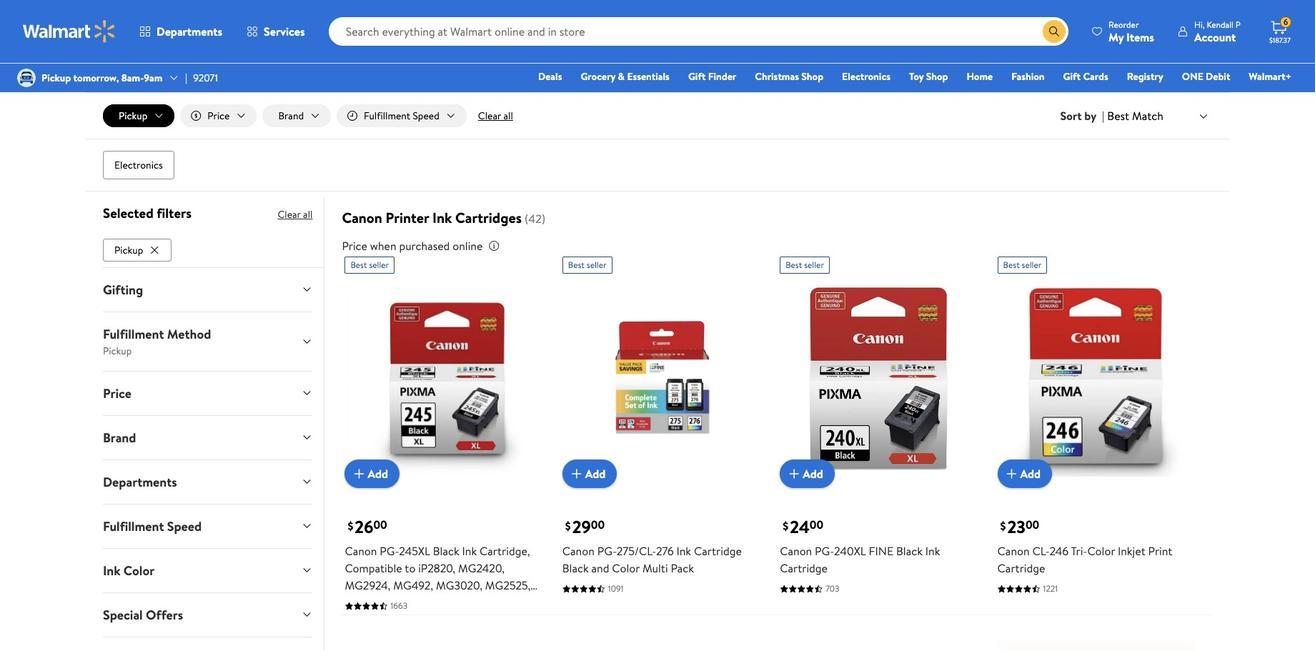 Task type: describe. For each thing, give the bounding box(es) containing it.
brand inside 'tab'
[[103, 429, 136, 447]]

black inside canon pg-240xl fine black ink cartridge
[[896, 544, 923, 559]]

registry link
[[1121, 69, 1170, 84]]

mg3020,
[[436, 578, 483, 594]]

price inside tab
[[103, 384, 131, 402]]

245xl
[[399, 544, 430, 559]]

$ 26 00
[[348, 515, 387, 539]]

brand tab
[[91, 416, 324, 459]]

all for the leftmost clear all button
[[303, 207, 313, 222]]

christmas
[[755, 69, 799, 84]]

color inside the canon pg-275/cl-276 ink cartridge black and color multi pack
[[612, 561, 640, 576]]

debit
[[1206, 69, 1230, 84]]

fashion link
[[1005, 69, 1051, 84]]

grocery
[[581, 69, 616, 84]]

1221
[[1043, 583, 1058, 595]]

canon pg-245xl black ink cartridge, compatible to ip2820, mg2420, mg2924, mg492, mg3020, mg2525, ts3120, ts202, tr4520 and tr4522 image
[[345, 280, 542, 477]]

canon pg-245xl black ink cartridge, compatible to ip2820, mg2420, mg2924, mg492, mg3020, mg2525, ts3120, ts202, tr4520 and tr4522
[[345, 544, 531, 611]]

Walmart Site-Wide search field
[[329, 17, 1069, 46]]

add to cart image for 26
[[351, 466, 368, 483]]

canon pg-240xl fine black ink cartridge
[[780, 544, 940, 576]]

add button for 24
[[780, 460, 835, 489]]

seller for 23
[[1022, 259, 1042, 271]]

clear for clear all button within the sort and filter section element
[[478, 109, 501, 123]]

purchased
[[399, 238, 450, 254]]

$ for 24
[[783, 518, 789, 534]]

fulfillment speed inside sort and filter section element
[[364, 109, 439, 123]]

and inside the canon pg-275/cl-276 ink cartridge black and color multi pack
[[592, 561, 609, 576]]

add for 29
[[585, 466, 606, 482]]

brand inside sort and filter section element
[[278, 109, 304, 123]]

services
[[264, 24, 305, 39]]

00 for 24
[[810, 517, 824, 533]]

special offers button
[[91, 593, 324, 637]]

gift finder link
[[682, 69, 743, 84]]

cartridge inside canon pg-240xl fine black ink cartridge
[[780, 561, 828, 576]]

0 vertical spatial brand button
[[263, 104, 331, 127]]

christmas shop link
[[749, 69, 830, 84]]

1663
[[391, 600, 408, 612]]

(42)
[[525, 211, 545, 227]]

one debit
[[1182, 69, 1230, 84]]

fulfillment inside sort and filter section element
[[364, 109, 410, 123]]

703
[[826, 583, 839, 595]]

cartridge inside canon cl-246 tri-color inkjet print cartridge
[[998, 561, 1045, 576]]

pickup inside pickup dropdown button
[[119, 109, 147, 123]]

toy shop link
[[903, 69, 955, 84]]

to
[[405, 561, 416, 576]]

cartridges
[[455, 208, 522, 227]]

toy
[[909, 69, 924, 84]]

9am
[[144, 71, 162, 85]]

mg2420,
[[458, 561, 505, 576]]

ink inside ink color dropdown button
[[103, 562, 120, 580]]

sort and filter section element
[[86, 93, 1229, 139]]

gift cards link
[[1057, 69, 1115, 84]]

black inside canon pg-245xl black ink cartridge, compatible to ip2820, mg2420, mg2924, mg492, mg3020, mg2525, ts3120, ts202, tr4520 and tr4522
[[433, 544, 459, 559]]

ink color
[[103, 562, 155, 580]]

best for 24
[[786, 259, 802, 271]]

add for 26
[[368, 466, 388, 482]]

and inside canon pg-245xl black ink cartridge, compatible to ip2820, mg2420, mg2924, mg492, mg3020, mg2525, ts3120, ts202, tr4520 and tr4522
[[463, 595, 481, 611]]

tri-
[[1071, 544, 1088, 559]]

best for 29
[[568, 259, 585, 271]]

account
[[1194, 29, 1236, 45]]

all for clear all button within the sort and filter section element
[[504, 109, 513, 123]]

canon pg-275/cl-276 ink cartridge black and color multi pack image
[[562, 280, 760, 477]]

| 92071
[[185, 71, 218, 85]]

gift for gift finder
[[688, 69, 706, 84]]

pickup button
[[103, 239, 172, 261]]

clear all for clear all button within the sort and filter section element
[[478, 109, 513, 123]]

black inside the canon pg-275/cl-276 ink cartridge black and color multi pack
[[562, 561, 589, 576]]

deals link
[[532, 69, 569, 84]]

clear for the leftmost clear all button
[[278, 207, 301, 222]]

grocery & essentials
[[581, 69, 670, 84]]

add button for 29
[[562, 460, 617, 489]]

ink inside the canon pg-275/cl-276 ink cartridge black and color multi pack
[[677, 544, 691, 559]]

reorder my items
[[1109, 18, 1154, 45]]

fulfillment inside fulfillment method pickup
[[103, 325, 164, 343]]

finder
[[708, 69, 736, 84]]

clear all for the leftmost clear all button
[[278, 207, 313, 222]]

gift cards
[[1063, 69, 1108, 84]]

pack
[[671, 561, 694, 576]]

6 $187.37
[[1269, 16, 1291, 45]]

offers
[[146, 606, 183, 624]]

when
[[370, 238, 396, 254]]

pickup list item
[[103, 236, 175, 261]]

1 vertical spatial price button
[[91, 372, 324, 415]]

ink inside canon pg-245xl black ink cartridge, compatible to ip2820, mg2420, mg2924, mg492, mg3020, mg2525, ts3120, ts202, tr4520 and tr4522
[[462, 544, 477, 559]]

special offers tab
[[91, 593, 324, 637]]

match
[[1132, 108, 1164, 124]]

fashion
[[1012, 69, 1045, 84]]

legal information image
[[488, 240, 500, 252]]

hi, kendall p account
[[1194, 18, 1241, 45]]

best seller for 26
[[351, 259, 389, 271]]

speed inside tab
[[167, 517, 202, 535]]

23
[[1008, 515, 1026, 539]]

canon printer ink cartridges (42)
[[342, 208, 545, 227]]

add for 24
[[803, 466, 823, 482]]

pickup button
[[103, 104, 175, 127]]

&
[[618, 69, 625, 84]]

shop for christmas shop
[[802, 69, 824, 84]]

christmas shop
[[755, 69, 824, 84]]

240xl
[[834, 544, 866, 559]]

ts202,
[[384, 595, 418, 611]]

printer
[[386, 208, 429, 227]]

gifting tab
[[91, 268, 324, 311]]

1091
[[608, 583, 624, 595]]

canon cl-246 tri-color inkjet print cartridge image
[[998, 280, 1195, 477]]

canon pg-240xl fine black ink cartridge image
[[780, 280, 978, 477]]

$ 23 00
[[1000, 515, 1039, 539]]

walmart+ link
[[1243, 69, 1298, 84]]

2 horizontal spatial price
[[342, 238, 367, 254]]

p
[[1236, 18, 1241, 30]]

best for 23
[[1003, 259, 1020, 271]]

add to cart image
[[786, 466, 803, 483]]

246
[[1050, 544, 1069, 559]]

add to cart image for 23
[[1003, 466, 1020, 483]]

ts3120,
[[345, 595, 382, 611]]

canon up when
[[342, 208, 382, 227]]

price tab
[[91, 372, 324, 415]]

gift finder
[[688, 69, 736, 84]]

grocery & essentials link
[[574, 69, 676, 84]]

departments inside popup button
[[157, 24, 222, 39]]

seller for 26
[[369, 259, 389, 271]]

tr4522
[[483, 595, 522, 611]]

tomorrow,
[[73, 71, 119, 85]]

best match
[[1107, 108, 1164, 124]]



Task type: vqa. For each thing, say whether or not it's contained in the screenshot.
3rd PG-
yes



Task type: locate. For each thing, give the bounding box(es) containing it.
pg- for 24
[[815, 544, 834, 559]]

1 vertical spatial brand button
[[91, 416, 324, 459]]

2 add from the left
[[585, 466, 606, 482]]

1 horizontal spatial cartridge
[[780, 561, 828, 576]]

0 horizontal spatial gift
[[688, 69, 706, 84]]

4 best seller from the left
[[1003, 259, 1042, 271]]

canon inside canon cl-246 tri-color inkjet print cartridge
[[998, 544, 1030, 559]]

1 horizontal spatial clear
[[478, 109, 501, 123]]

$ inside the $ 29 00
[[565, 518, 571, 534]]

price when purchased online
[[342, 238, 483, 254]]

fulfillment speed tab
[[91, 504, 324, 548]]

shop for toy shop
[[926, 69, 948, 84]]

services button
[[235, 14, 317, 49]]

items
[[1127, 29, 1154, 45]]

0 horizontal spatial black
[[433, 544, 459, 559]]

$
[[348, 518, 353, 534], [565, 518, 571, 534], [783, 518, 789, 534], [1000, 518, 1006, 534]]

0 horizontal spatial cartridge
[[694, 544, 742, 559]]

price
[[208, 109, 230, 123], [342, 238, 367, 254], [103, 384, 131, 402]]

0 vertical spatial fulfillment speed
[[364, 109, 439, 123]]

1 vertical spatial |
[[1102, 108, 1105, 124]]

clear all inside button
[[478, 109, 513, 123]]

24
[[790, 515, 810, 539]]

00 inside $ 23 00
[[1026, 517, 1039, 533]]

price down fulfillment method pickup
[[103, 384, 131, 402]]

add up $ 26 00
[[368, 466, 388, 482]]

2 add to cart image from the left
[[568, 466, 585, 483]]

shop right toy
[[926, 69, 948, 84]]

hi,
[[1194, 18, 1205, 30]]

$ inside $ 26 00
[[348, 518, 353, 534]]

1 vertical spatial all
[[303, 207, 313, 222]]

0 vertical spatial fulfillment speed button
[[337, 104, 467, 127]]

departments
[[157, 24, 222, 39], [103, 473, 177, 491]]

2 horizontal spatial black
[[896, 544, 923, 559]]

00 up cl-
[[1026, 517, 1039, 533]]

canon for 23
[[998, 544, 1030, 559]]

2 horizontal spatial add to cart image
[[1003, 466, 1020, 483]]

pickup inside pickup button
[[114, 243, 143, 257]]

fulfillment speed button inside sort and filter section element
[[337, 104, 467, 127]]

2 horizontal spatial color
[[1088, 544, 1115, 559]]

canon pg-275/cl-276 ink cartridge black and color multi pack
[[562, 544, 742, 576]]

gift left cards on the right top
[[1063, 69, 1081, 84]]

canon up compatible
[[345, 544, 377, 559]]

0 vertical spatial clear
[[478, 109, 501, 123]]

add up $ 24 00
[[803, 466, 823, 482]]

275/cl-
[[617, 544, 656, 559]]

pg- for 26
[[380, 544, 399, 559]]

ink color button
[[91, 549, 324, 592]]

inkjet
[[1118, 544, 1146, 559]]

tr4520
[[421, 595, 460, 611]]

0 vertical spatial electronics link
[[836, 69, 897, 84]]

 image
[[17, 69, 36, 87]]

color down 275/cl-
[[612, 561, 640, 576]]

price left when
[[342, 238, 367, 254]]

ink inside canon pg-240xl fine black ink cartridge
[[926, 544, 940, 559]]

departments button
[[127, 14, 235, 49]]

| inside sort and filter section element
[[1102, 108, 1105, 124]]

1 horizontal spatial gift
[[1063, 69, 1081, 84]]

0 horizontal spatial price
[[103, 384, 131, 402]]

2 horizontal spatial cartridge
[[998, 561, 1045, 576]]

0 horizontal spatial all
[[303, 207, 313, 222]]

ink up mg2420,
[[462, 544, 477, 559]]

0 vertical spatial price
[[208, 109, 230, 123]]

0 horizontal spatial add to cart image
[[351, 466, 368, 483]]

8am-
[[121, 71, 144, 85]]

best seller for 29
[[568, 259, 607, 271]]

1 horizontal spatial all
[[504, 109, 513, 123]]

1 shop from the left
[[802, 69, 824, 84]]

electronics for the left electronics 'link'
[[114, 158, 163, 172]]

92071
[[193, 71, 218, 85]]

fulfillment speed inside tab
[[103, 517, 202, 535]]

0 horizontal spatial electronics link
[[103, 151, 174, 179]]

and up 1091
[[592, 561, 609, 576]]

1 best seller from the left
[[351, 259, 389, 271]]

1 vertical spatial fulfillment
[[103, 325, 164, 343]]

4 00 from the left
[[1026, 517, 1039, 533]]

3 add to cart image from the left
[[1003, 466, 1020, 483]]

1 horizontal spatial clear all button
[[472, 104, 519, 127]]

0 vertical spatial electronics
[[842, 69, 891, 84]]

mg2525,
[[485, 578, 531, 594]]

0 horizontal spatial fulfillment speed
[[103, 517, 202, 535]]

0 vertical spatial clear all
[[478, 109, 513, 123]]

1 horizontal spatial speed
[[413, 109, 439, 123]]

1 horizontal spatial pg-
[[597, 544, 617, 559]]

1 horizontal spatial price
[[208, 109, 230, 123]]

pg- inside canon pg-240xl fine black ink cartridge
[[815, 544, 834, 559]]

00 for 26
[[373, 517, 387, 533]]

mg2924,
[[345, 578, 391, 594]]

$ for 29
[[565, 518, 571, 534]]

|
[[185, 71, 187, 85], [1102, 108, 1105, 124]]

one
[[1182, 69, 1204, 84]]

4 $ from the left
[[1000, 518, 1006, 534]]

0 horizontal spatial and
[[463, 595, 481, 611]]

price down 92071
[[208, 109, 230, 123]]

4 add button from the left
[[998, 460, 1052, 489]]

cards
[[1083, 69, 1108, 84]]

2 vertical spatial price
[[103, 384, 131, 402]]

price inside sort and filter section element
[[208, 109, 230, 123]]

0 vertical spatial departments
[[157, 24, 222, 39]]

add button up $ 23 00
[[998, 460, 1052, 489]]

00 inside the $ 29 00
[[591, 517, 605, 533]]

$ 29 00
[[565, 515, 605, 539]]

4 seller from the left
[[1022, 259, 1042, 271]]

seller
[[369, 259, 389, 271], [587, 259, 607, 271], [804, 259, 824, 271], [1022, 259, 1042, 271]]

1 vertical spatial fulfillment speed button
[[91, 504, 324, 548]]

electronics link left toy
[[836, 69, 897, 84]]

pg- up compatible
[[380, 544, 399, 559]]

pickup inside fulfillment method pickup
[[103, 344, 132, 358]]

ink color tab
[[91, 549, 324, 592]]

electronics for right electronics 'link'
[[842, 69, 891, 84]]

cartridge,
[[480, 544, 530, 559]]

1 vertical spatial and
[[463, 595, 481, 611]]

clear inside sort and filter section element
[[478, 109, 501, 123]]

gift left finder at right
[[688, 69, 706, 84]]

1 vertical spatial departments
[[103, 473, 177, 491]]

cl-
[[1032, 544, 1050, 559]]

1 horizontal spatial shop
[[926, 69, 948, 84]]

$ for 26
[[348, 518, 353, 534]]

00 for 29
[[591, 517, 605, 533]]

canon inside the canon pg-275/cl-276 ink cartridge black and color multi pack
[[562, 544, 595, 559]]

ink up pack
[[677, 544, 691, 559]]

departments button
[[91, 460, 324, 504]]

$ 24 00
[[783, 515, 824, 539]]

1 horizontal spatial electronics link
[[836, 69, 897, 84]]

| right by
[[1102, 108, 1105, 124]]

ink up special
[[103, 562, 120, 580]]

toy shop
[[909, 69, 948, 84]]

method
[[167, 325, 211, 343]]

black up "ip2820,"
[[433, 544, 459, 559]]

pickup tomorrow, 8am-9am
[[41, 71, 162, 85]]

cartridge inside the canon pg-275/cl-276 ink cartridge black and color multi pack
[[694, 544, 742, 559]]

$ left 24
[[783, 518, 789, 534]]

cartridge
[[694, 544, 742, 559], [780, 561, 828, 576], [998, 561, 1045, 576]]

electronics link up applied filters section element
[[103, 151, 174, 179]]

cartridge up 703
[[780, 561, 828, 576]]

1 vertical spatial speed
[[167, 517, 202, 535]]

2 00 from the left
[[591, 517, 605, 533]]

black down 29
[[562, 561, 589, 576]]

canon for 29
[[562, 544, 595, 559]]

one debit link
[[1176, 69, 1237, 84]]

1 horizontal spatial color
[[612, 561, 640, 576]]

canon
[[342, 208, 382, 227], [345, 544, 377, 559], [562, 544, 595, 559], [780, 544, 812, 559], [998, 544, 1030, 559]]

0 horizontal spatial clear
[[278, 207, 301, 222]]

2 add button from the left
[[562, 460, 617, 489]]

selected filters
[[103, 204, 192, 222]]

gift for gift cards
[[1063, 69, 1081, 84]]

6
[[1284, 16, 1288, 28]]

1 00 from the left
[[373, 517, 387, 533]]

fine
[[869, 544, 894, 559]]

1 seller from the left
[[369, 259, 389, 271]]

2 horizontal spatial pg-
[[815, 544, 834, 559]]

0 horizontal spatial |
[[185, 71, 187, 85]]

0 vertical spatial price button
[[180, 104, 257, 127]]

kendall
[[1207, 18, 1234, 30]]

search icon image
[[1049, 26, 1060, 37]]

canon for 26
[[345, 544, 377, 559]]

price button down 92071
[[180, 104, 257, 127]]

00 for 23
[[1026, 517, 1039, 533]]

print
[[1148, 544, 1173, 559]]

00 up compatible
[[373, 517, 387, 533]]

1 horizontal spatial electronics
[[842, 69, 891, 84]]

$ for 23
[[1000, 518, 1006, 534]]

walmart+
[[1249, 69, 1292, 84]]

black right 'fine'
[[896, 544, 923, 559]]

best seller for 23
[[1003, 259, 1042, 271]]

0 horizontal spatial color
[[124, 562, 155, 580]]

special
[[103, 606, 143, 624]]

sort by |
[[1060, 108, 1105, 124]]

special offers
[[103, 606, 183, 624]]

all inside sort and filter section element
[[504, 109, 513, 123]]

add up the $ 29 00
[[585, 466, 606, 482]]

canon down 24
[[780, 544, 812, 559]]

departments inside dropdown button
[[103, 473, 177, 491]]

pickup down the gifting
[[103, 344, 132, 358]]

pickup left the tomorrow,
[[41, 71, 71, 85]]

cartridge down cl-
[[998, 561, 1045, 576]]

cartridge up pack
[[694, 544, 742, 559]]

1 vertical spatial electronics
[[114, 158, 163, 172]]

brand
[[278, 109, 304, 123], [103, 429, 136, 447]]

canon down 23
[[998, 544, 1030, 559]]

3 best seller from the left
[[786, 259, 824, 271]]

3 00 from the left
[[810, 517, 824, 533]]

best match button
[[1105, 106, 1212, 125]]

home link
[[960, 69, 999, 84]]

0 horizontal spatial clear all
[[278, 207, 313, 222]]

home
[[967, 69, 993, 84]]

0 horizontal spatial pg-
[[380, 544, 399, 559]]

deals
[[538, 69, 562, 84]]

0 vertical spatial all
[[504, 109, 513, 123]]

2 best seller from the left
[[568, 259, 607, 271]]

0 horizontal spatial electronics
[[114, 158, 163, 172]]

2 $ from the left
[[565, 518, 571, 534]]

electronics left toy
[[842, 69, 891, 84]]

black
[[433, 544, 459, 559], [896, 544, 923, 559], [562, 561, 589, 576]]

$187.37
[[1269, 35, 1291, 45]]

add to cart image up 29
[[568, 466, 585, 483]]

1 add from the left
[[368, 466, 388, 482]]

Search search field
[[329, 17, 1069, 46]]

fulfillment
[[364, 109, 410, 123], [103, 325, 164, 343], [103, 517, 164, 535]]

$ left '26'
[[348, 518, 353, 534]]

and
[[592, 561, 609, 576], [463, 595, 481, 611]]

pg- inside canon pg-245xl black ink cartridge, compatible to ip2820, mg2420, mg2924, mg492, mg3020, mg2525, ts3120, ts202, tr4520 and tr4522
[[380, 544, 399, 559]]

fulfillment speed
[[364, 109, 439, 123], [103, 517, 202, 535]]

$ inside $ 24 00
[[783, 518, 789, 534]]

sort
[[1060, 108, 1082, 124]]

3 add from the left
[[803, 466, 823, 482]]

price button up brand 'tab'
[[91, 372, 324, 415]]

price button
[[180, 104, 257, 127], [91, 372, 324, 415]]

add button up the $ 29 00
[[562, 460, 617, 489]]

3 add button from the left
[[780, 460, 835, 489]]

$ left 29
[[565, 518, 571, 534]]

walmart image
[[23, 20, 116, 43]]

add
[[368, 466, 388, 482], [585, 466, 606, 482], [803, 466, 823, 482], [1020, 466, 1041, 482]]

fulfillment method tab
[[91, 312, 324, 371]]

pg- down the $ 29 00
[[597, 544, 617, 559]]

1 $ from the left
[[348, 518, 353, 534]]

1 vertical spatial fulfillment speed
[[103, 517, 202, 535]]

add to cart image up 23
[[1003, 466, 1020, 483]]

best seller for 24
[[786, 259, 824, 271]]

00 inside $ 24 00
[[810, 517, 824, 533]]

00 up canon pg-240xl fine black ink cartridge
[[810, 517, 824, 533]]

0 vertical spatial brand
[[278, 109, 304, 123]]

1 pg- from the left
[[380, 544, 399, 559]]

add to cart image for 29
[[568, 466, 585, 483]]

departments tab
[[91, 460, 324, 504]]

pg- inside the canon pg-275/cl-276 ink cartridge black and color multi pack
[[597, 544, 617, 559]]

1 add button from the left
[[345, 460, 400, 489]]

2 shop from the left
[[926, 69, 948, 84]]

3 $ from the left
[[783, 518, 789, 534]]

canon pg-40 black inkjet print cartridge image
[[998, 642, 1195, 651]]

seller for 24
[[804, 259, 824, 271]]

add button for 26
[[345, 460, 400, 489]]

canon down 29
[[562, 544, 595, 559]]

registry
[[1127, 69, 1164, 84]]

1 horizontal spatial brand
[[278, 109, 304, 123]]

canon inside canon pg-245xl black ink cartridge, compatible to ip2820, mg2420, mg2924, mg492, mg3020, mg2525, ts3120, ts202, tr4520 and tr4522
[[345, 544, 377, 559]]

1 horizontal spatial black
[[562, 561, 589, 576]]

my
[[1109, 29, 1124, 45]]

gift inside 'link'
[[1063, 69, 1081, 84]]

multi
[[643, 561, 668, 576]]

3 pg- from the left
[[815, 544, 834, 559]]

add button up $ 26 00
[[345, 460, 400, 489]]

clear all button inside sort and filter section element
[[472, 104, 519, 127]]

add up $ 23 00
[[1020, 466, 1041, 482]]

2 seller from the left
[[587, 259, 607, 271]]

0 horizontal spatial fulfillment speed button
[[91, 504, 324, 548]]

shop
[[802, 69, 824, 84], [926, 69, 948, 84]]

1 horizontal spatial fulfillment speed button
[[337, 104, 467, 127]]

add for 23
[[1020, 466, 1041, 482]]

00 inside $ 26 00
[[373, 517, 387, 533]]

1 vertical spatial price
[[342, 238, 367, 254]]

1 horizontal spatial fulfillment speed
[[364, 109, 439, 123]]

seller for 29
[[587, 259, 607, 271]]

1 vertical spatial clear
[[278, 207, 301, 222]]

color inside dropdown button
[[124, 562, 155, 580]]

color left inkjet
[[1088, 544, 1115, 559]]

by
[[1085, 108, 1097, 124]]

canon cl-246 tri-color inkjet print cartridge
[[998, 544, 1173, 576]]

color up the special offers on the bottom of page
[[124, 562, 155, 580]]

0 horizontal spatial shop
[[802, 69, 824, 84]]

3 seller from the left
[[804, 259, 824, 271]]

2 vertical spatial fulfillment
[[103, 517, 164, 535]]

0 horizontal spatial brand
[[103, 429, 136, 447]]

4 add from the left
[[1020, 466, 1041, 482]]

pickup down the 8am-
[[119, 109, 147, 123]]

0 vertical spatial |
[[185, 71, 187, 85]]

applied filters section element
[[103, 204, 192, 222]]

best inside dropdown button
[[1107, 108, 1129, 124]]

tab
[[91, 637, 324, 651]]

1 horizontal spatial |
[[1102, 108, 1105, 124]]

and down mg3020,
[[463, 595, 481, 611]]

color inside canon cl-246 tri-color inkjet print cartridge
[[1088, 544, 1115, 559]]

selected
[[103, 204, 153, 222]]

compatible
[[345, 561, 402, 576]]

0 vertical spatial speed
[[413, 109, 439, 123]]

fulfillment speed button
[[337, 104, 467, 127], [91, 504, 324, 548]]

0 vertical spatial and
[[592, 561, 609, 576]]

29
[[572, 515, 591, 539]]

canon for 24
[[780, 544, 812, 559]]

1 gift from the left
[[688, 69, 706, 84]]

pg- down $ 24 00
[[815, 544, 834, 559]]

0 vertical spatial fulfillment
[[364, 109, 410, 123]]

best for 26
[[351, 259, 367, 271]]

1 add to cart image from the left
[[351, 466, 368, 483]]

electronics up applied filters section element
[[114, 158, 163, 172]]

add button for 23
[[998, 460, 1052, 489]]

1 horizontal spatial add to cart image
[[568, 466, 585, 483]]

276
[[656, 544, 674, 559]]

0 horizontal spatial clear all button
[[278, 203, 313, 226]]

essentials
[[627, 69, 670, 84]]

0 vertical spatial clear all button
[[472, 104, 519, 127]]

2 pg- from the left
[[597, 544, 617, 559]]

add to cart image up '26'
[[351, 466, 368, 483]]

1 vertical spatial clear all button
[[278, 203, 313, 226]]

best
[[1107, 108, 1129, 124], [351, 259, 367, 271], [568, 259, 585, 271], [786, 259, 802, 271], [1003, 259, 1020, 271]]

1 vertical spatial brand
[[103, 429, 136, 447]]

1 vertical spatial clear all
[[278, 207, 313, 222]]

canon inside canon pg-240xl fine black ink cartridge
[[780, 544, 812, 559]]

1 horizontal spatial clear all
[[478, 109, 513, 123]]

pickup
[[41, 71, 71, 85], [119, 109, 147, 123], [114, 243, 143, 257], [103, 344, 132, 358]]

ink right 'fine'
[[926, 544, 940, 559]]

ink up purchased
[[433, 208, 452, 227]]

1 horizontal spatial and
[[592, 561, 609, 576]]

0 horizontal spatial speed
[[167, 517, 202, 535]]

00 up the canon pg-275/cl-276 ink cartridge black and color multi pack
[[591, 517, 605, 533]]

$ inside $ 23 00
[[1000, 518, 1006, 534]]

add button up $ 24 00
[[780, 460, 835, 489]]

2 gift from the left
[[1063, 69, 1081, 84]]

shop right christmas on the top of page
[[802, 69, 824, 84]]

pickup down selected in the left top of the page
[[114, 243, 143, 257]]

speed inside sort and filter section element
[[413, 109, 439, 123]]

1 vertical spatial electronics link
[[103, 151, 174, 179]]

pg- for 29
[[597, 544, 617, 559]]

| left 92071
[[185, 71, 187, 85]]

$ left 23
[[1000, 518, 1006, 534]]

speed
[[413, 109, 439, 123], [167, 517, 202, 535]]

gifting
[[103, 281, 143, 299]]

add to cart image
[[351, 466, 368, 483], [568, 466, 585, 483], [1003, 466, 1020, 483]]



